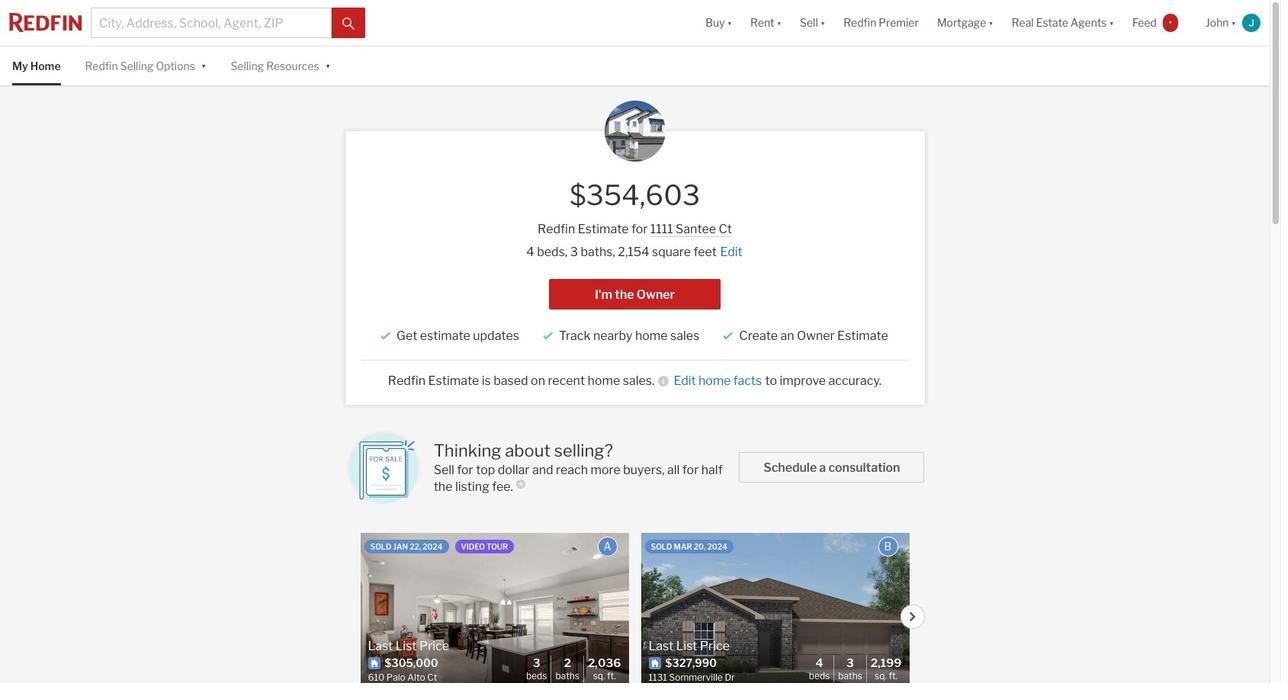 Task type: describe. For each thing, give the bounding box(es) containing it.
photo of 610 palo alto ct, rosharon, tx 77583 image
[[360, 533, 629, 683]]

submit search image
[[342, 17, 355, 30]]

City, Address, School, Agent, ZIP search field
[[91, 8, 332, 38]]

photo of 1131 sommerville dr, rosharon, tx 77583 image
[[641, 533, 910, 683]]

next image
[[908, 612, 918, 621]]



Task type: locate. For each thing, give the bounding box(es) containing it.
user photo image
[[1243, 14, 1261, 32]]

disclaimer image
[[516, 480, 525, 489]]



Task type: vqa. For each thing, say whether or not it's contained in the screenshot.
pt to the left
no



